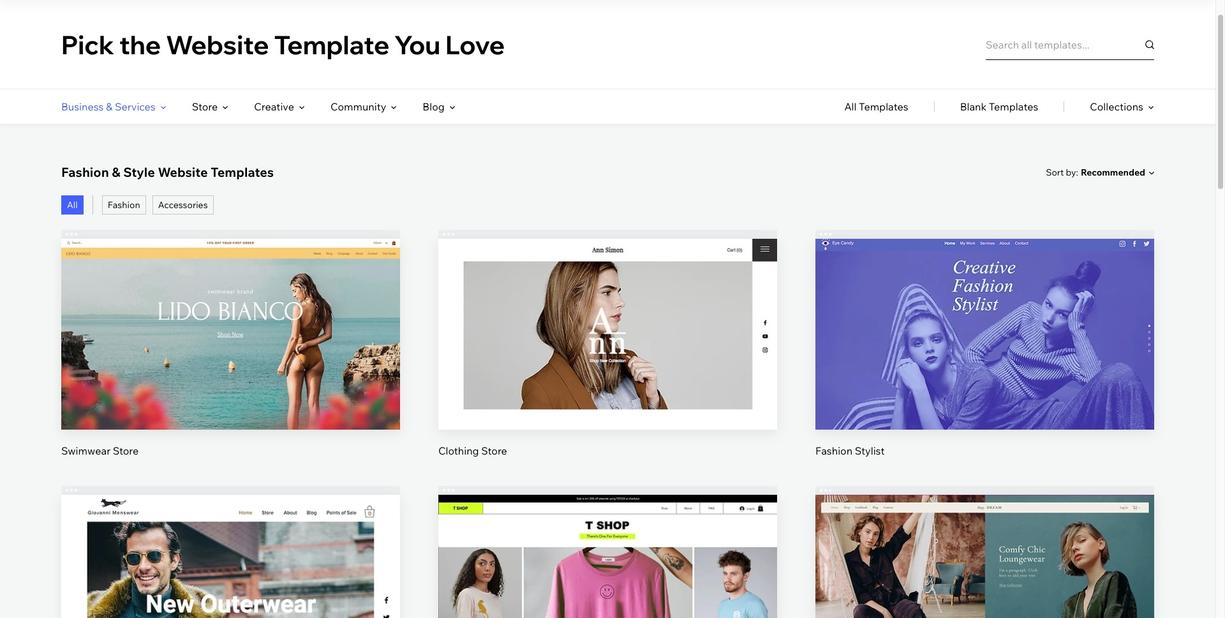 Task type: vqa. For each thing, say whether or not it's contained in the screenshot.
the leftmost SSL
no



Task type: locate. For each thing, give the bounding box(es) containing it.
blank templates link
[[961, 89, 1039, 124]]

blog
[[423, 100, 445, 113]]

view button
[[200, 343, 261, 374], [578, 343, 638, 374], [955, 343, 1016, 374]]

all inside "generic categories" element
[[845, 100, 857, 113]]

1 horizontal spatial view button
[[578, 343, 638, 374]]

1 view from the left
[[219, 352, 243, 365]]

None search field
[[986, 29, 1155, 60]]

fashion inside group
[[816, 444, 853, 457]]

0 vertical spatial fashion
[[61, 164, 109, 180]]

1 vertical spatial fashion
[[108, 199, 140, 211]]

1 vertical spatial all
[[67, 199, 78, 211]]

website
[[166, 28, 269, 60], [158, 164, 208, 180]]

edit inside the fashion stylist group
[[976, 309, 995, 321]]

edit button
[[200, 300, 261, 330], [578, 300, 638, 330], [955, 300, 1016, 330], [200, 555, 261, 586], [578, 555, 638, 586], [955, 555, 1016, 586]]

1 horizontal spatial all
[[845, 100, 857, 113]]

2 horizontal spatial store
[[482, 444, 507, 457]]

1 horizontal spatial store
[[192, 100, 218, 113]]

fashion & style website templates - clothing store image
[[439, 239, 778, 429], [61, 495, 400, 618], [816, 495, 1155, 618]]

0 vertical spatial website
[[166, 28, 269, 60]]

creative
[[254, 100, 294, 113]]

view button for swimwear store
[[200, 343, 261, 374]]

view button inside 'clothing store' group
[[578, 343, 638, 374]]

2 vertical spatial fashion
[[816, 444, 853, 457]]

2 horizontal spatial templates
[[989, 100, 1039, 113]]

0 vertical spatial all
[[845, 100, 857, 113]]

& left style
[[112, 164, 120, 180]]

clothing store group
[[439, 230, 778, 458]]

view button for fashion stylist
[[955, 343, 1016, 374]]

& inside categories by subject element
[[106, 100, 113, 113]]

fashion & style website templates - t- shirt store image
[[439, 495, 778, 618]]

fashion stylist group
[[816, 230, 1155, 458]]

swimwear store
[[61, 444, 139, 457]]

0 horizontal spatial store
[[113, 444, 139, 457]]

store inside group
[[482, 444, 507, 457]]

pick
[[61, 28, 114, 60]]

generic categories element
[[845, 89, 1155, 124]]

swimwear store group
[[61, 230, 400, 458]]

edit for fashion & style website templates - fashion stylist image
[[976, 309, 995, 321]]

pick the website template you love
[[61, 28, 505, 60]]

1 horizontal spatial templates
[[859, 100, 909, 113]]

edit
[[221, 309, 240, 321], [599, 309, 618, 321], [976, 309, 995, 321], [221, 564, 240, 577], [599, 564, 618, 577], [976, 564, 995, 577]]

fashion up all link
[[61, 164, 109, 180]]

view inside 'clothing store' group
[[596, 352, 620, 365]]

edit inside 'clothing store' group
[[599, 309, 618, 321]]

1 horizontal spatial view
[[596, 352, 620, 365]]

edit button inside swimwear store group
[[200, 300, 261, 330]]

0 horizontal spatial fashion & style website templates - clothing store image
[[61, 495, 400, 618]]

2 horizontal spatial view button
[[955, 343, 1016, 374]]

style
[[123, 164, 155, 180]]

edit inside swimwear store group
[[221, 309, 240, 321]]

fashion left stylist
[[816, 444, 853, 457]]

& for services
[[106, 100, 113, 113]]

fashion inside fashion "link"
[[108, 199, 140, 211]]

2 view button from the left
[[578, 343, 638, 374]]

all
[[845, 100, 857, 113], [67, 199, 78, 211]]

1 view button from the left
[[200, 343, 261, 374]]

view inside the fashion stylist group
[[974, 352, 997, 365]]

business & services
[[61, 100, 156, 113]]

0 horizontal spatial view button
[[200, 343, 261, 374]]

view button inside swimwear store group
[[200, 343, 261, 374]]

&
[[106, 100, 113, 113], [112, 164, 120, 180]]

all templates link
[[845, 89, 909, 124]]

view
[[219, 352, 243, 365], [596, 352, 620, 365], [974, 352, 997, 365]]

0 vertical spatial &
[[106, 100, 113, 113]]

2 horizontal spatial view
[[974, 352, 997, 365]]

1 vertical spatial &
[[112, 164, 120, 180]]

stylist
[[855, 444, 885, 457]]

accessories link
[[152, 195, 214, 215]]

3 view from the left
[[974, 352, 997, 365]]

view inside swimwear store group
[[219, 352, 243, 365]]

fashion for fashion stylist
[[816, 444, 853, 457]]

3 view button from the left
[[955, 343, 1016, 374]]

view button inside the fashion stylist group
[[955, 343, 1016, 374]]

store
[[192, 100, 218, 113], [113, 444, 139, 457], [482, 444, 507, 457]]

fashion
[[61, 164, 109, 180], [108, 199, 140, 211], [816, 444, 853, 457]]

0 horizontal spatial all
[[67, 199, 78, 211]]

store inside group
[[113, 444, 139, 457]]

2 view from the left
[[596, 352, 620, 365]]

fashion & style website templates - fashion stylist image
[[816, 239, 1155, 429]]

& left services
[[106, 100, 113, 113]]

fashion down style
[[108, 199, 140, 211]]

swimwear
[[61, 444, 111, 457]]

0 horizontal spatial templates
[[211, 164, 274, 180]]

all for all
[[67, 199, 78, 211]]

1 vertical spatial website
[[158, 164, 208, 180]]

store for swimwear store
[[113, 444, 139, 457]]

store inside categories by subject element
[[192, 100, 218, 113]]

0 horizontal spatial view
[[219, 352, 243, 365]]

recommended
[[1082, 167, 1146, 178]]

view for swimwear store
[[219, 352, 243, 365]]

templates
[[859, 100, 909, 113], [989, 100, 1039, 113], [211, 164, 274, 180]]

edit for "fashion & style website templates - t- shirt store" image
[[599, 564, 618, 577]]



Task type: describe. For each thing, give the bounding box(es) containing it.
fashion for fashion & style website templates
[[61, 164, 109, 180]]

templates for blank templates
[[989, 100, 1039, 113]]

accessories
[[158, 199, 208, 211]]

fashion & style website templates - swimwear store image
[[61, 239, 400, 429]]

edit button inside 'clothing store' group
[[578, 300, 638, 330]]

& for style
[[112, 164, 120, 180]]

categories. use the left and right arrow keys to navigate the menu element
[[0, 89, 1216, 124]]

edit for the leftmost fashion & style website templates - clothing store image
[[221, 564, 240, 577]]

1 horizontal spatial fashion & style website templates - clothing store image
[[439, 239, 778, 429]]

clothing
[[439, 444, 479, 457]]

collections
[[1091, 100, 1144, 113]]

Search search field
[[986, 29, 1155, 60]]

edit for fashion & style website templates - swimwear store image
[[221, 309, 240, 321]]

sort by:
[[1047, 166, 1079, 178]]

fashion & style website templates
[[61, 164, 274, 180]]

business
[[61, 100, 104, 113]]

fashion link
[[102, 195, 146, 215]]

community
[[331, 100, 387, 113]]

services
[[115, 100, 156, 113]]

view button for clothing store
[[578, 343, 638, 374]]

edit button inside the fashion stylist group
[[955, 300, 1016, 330]]

by:
[[1067, 166, 1079, 178]]

blank
[[961, 100, 987, 113]]

love
[[446, 28, 505, 60]]

fashion stylist
[[816, 444, 885, 457]]

edit for fashion & style website templates - clothing store image to the right
[[976, 564, 995, 577]]

categories by subject element
[[61, 89, 456, 124]]

view for clothing store
[[596, 352, 620, 365]]

blank templates
[[961, 100, 1039, 113]]

all link
[[61, 195, 83, 215]]

you
[[395, 28, 441, 60]]

view for fashion stylist
[[974, 352, 997, 365]]

all templates
[[845, 100, 909, 113]]

template
[[274, 28, 390, 60]]

templates for all templates
[[859, 100, 909, 113]]

all for all templates
[[845, 100, 857, 113]]

clothing store
[[439, 444, 507, 457]]

fashion for fashion
[[108, 199, 140, 211]]

the
[[119, 28, 161, 60]]

edit for fashion & style website templates - clothing store image to the middle
[[599, 309, 618, 321]]

store for clothing store
[[482, 444, 507, 457]]

sort
[[1047, 166, 1065, 178]]

2 horizontal spatial fashion & style website templates - clothing store image
[[816, 495, 1155, 618]]



